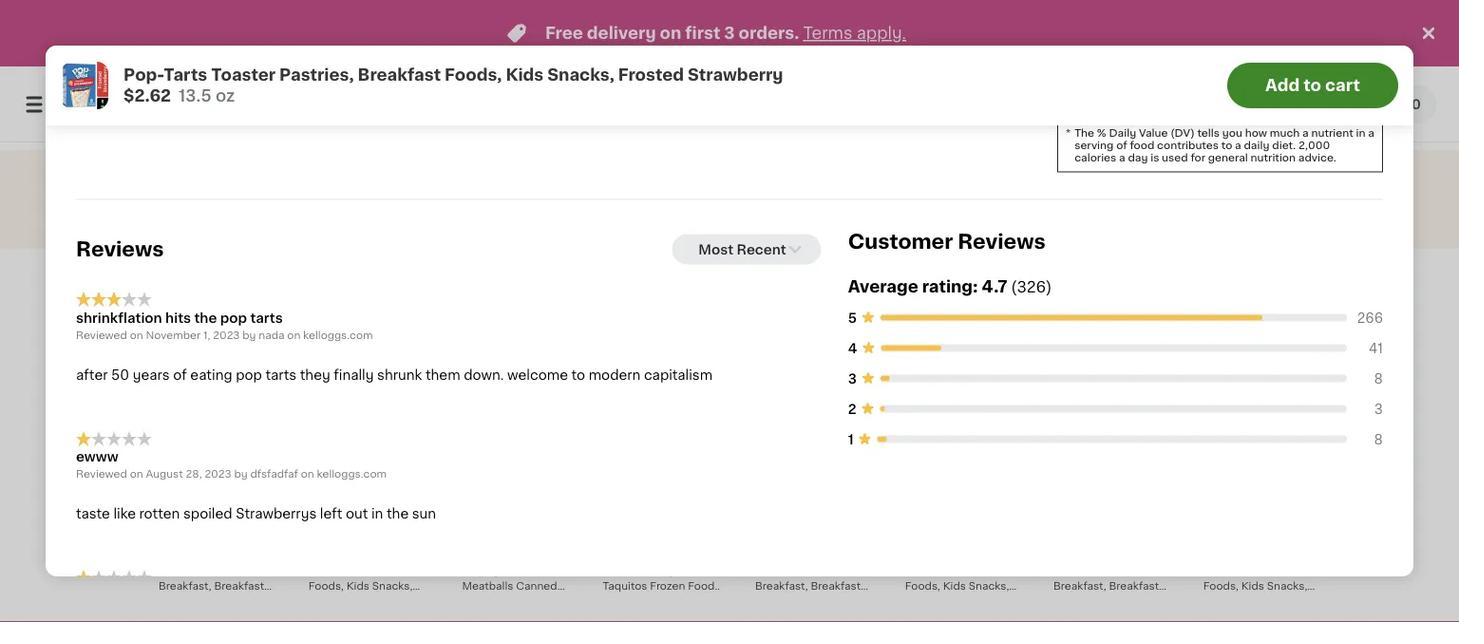 Task type: vqa. For each thing, say whether or not it's contained in the screenshot.
Cookies
no



Task type: locate. For each thing, give the bounding box(es) containing it.
frosted for 1st pop-tarts toaster pastries, breakfast foods, kids snacks, frosted strawberry button from the right
[[907, 596, 947, 607]]

kellogg's inside kellogg's eggo frozen waffles, frozen breakfast, breakfast food, buttermilk
[[153, 551, 202, 561]]

breakfast, up blueberry
[[755, 581, 808, 591]]

to left eat
[[123, 77, 136, 90]]

frozen
[[234, 551, 269, 561], [831, 551, 866, 561], [1129, 551, 1165, 561], [216, 566, 252, 576], [813, 566, 848, 576], [1112, 566, 1147, 576], [650, 581, 686, 591]]

2 horizontal spatial strawberry
[[950, 596, 1008, 607]]

2 kellogg's from the left
[[750, 551, 799, 561]]

2023 right 1, on the left
[[213, 331, 240, 341]]

1 horizontal spatial 3
[[848, 372, 857, 386]]

1 horizontal spatial pop-tarts toaster pastries, breakfast foods, kids snacks, frosted strawberry button
[[891, 417, 1025, 607]]

1 breakfast, from the left
[[159, 581, 212, 591]]

pop-tarts toaster pastries, breakfast foods, kids snacks, frosted brown sugar cinnamon button
[[1189, 417, 1323, 622]]

0 horizontal spatial pop-tarts toaster pastries, breakfast foods, kids snacks, frosted strawberry
[[309, 551, 413, 607]]

2023 right 28,
[[205, 470, 232, 480]]

1 horizontal spatial in
[[1357, 128, 1366, 139]]

kellogg's for kellogg's eggo frozen waffles, frozen breakfast, breakfast food, buttermilk
[[153, 551, 202, 561]]

for up nada at bottom
[[253, 269, 294, 296]]

apply.
[[857, 25, 907, 41]]

3 kellogg's from the left
[[1049, 551, 1097, 561]]

kids for 2nd pop-tarts toaster pastries, breakfast foods, kids snacks, frosted strawberry button from right
[[347, 581, 370, 591]]

waffles, inside kellogg's eggo frozen waffles, frozen breakfast, breakfast food, buttermilk
[[171, 566, 214, 576]]

snacks, inside pop-tarts toaster pastries, breakfast foods, kids snacks, frosted strawberry $2.62 13.5 oz
[[548, 67, 615, 83]]

by inside ewww reviewed on august 28, 2023 by dfsfadfaf on kelloggs.com
[[234, 470, 248, 480]]

by left nada at bottom
[[243, 331, 256, 341]]

0 horizontal spatial breakfast,
[[159, 581, 212, 591]]

1 vertical spatial reviewed
[[76, 470, 127, 480]]

tarts up nada at bottom
[[250, 312, 283, 325]]

1 vertical spatial 8
[[1375, 433, 1384, 447]]

266
[[1358, 312, 1384, 325]]

3 inside limited time offer region
[[725, 25, 735, 41]]

rating:
[[923, 279, 979, 295]]

1 horizontal spatial of
[[1117, 141, 1128, 151]]

the left sun
[[387, 508, 409, 521]]

pop
[[220, 312, 247, 325], [236, 369, 262, 382]]

kids inside pop-tarts toaster pastries, breakfast foods, kids snacks, frosted strawberry $2.62 13.5 oz
[[506, 67, 544, 83]]

includes
[[1104, 79, 1150, 89]]

2 horizontal spatial waffles,
[[1067, 566, 1109, 576]]

kellogg's inside kellogg's eggo frozen waffles, frozen breakfast, breakfast food, blueberry
[[750, 551, 799, 561]]

the inside shrinkflation hits the pop tarts reviewed on november 1, 2023 by nada on kelloggs.com
[[194, 312, 217, 325]]

shrunk
[[377, 369, 422, 382]]

to up general
[[1222, 141, 1233, 151]]

8
[[1375, 372, 1384, 386], [1375, 433, 1384, 447]]

1 horizontal spatial strawberry
[[688, 67, 784, 83]]

breakfast, inside kellogg's eggo frozen waffles, frozen breakfast, breakfast food, buttermilk
[[159, 581, 212, 591]]

2 vertical spatial 3
[[1375, 403, 1384, 416]]

2 pop-tarts toaster pastries, breakfast foods, kids snacks, frosted strawberry from the left
[[905, 551, 1010, 607]]

★★★★★
[[76, 293, 152, 308], [76, 293, 152, 308], [76, 432, 152, 447], [76, 571, 152, 586]]

reviews up shrinkflation
[[76, 240, 164, 260]]

0 horizontal spatial food
[[496, 596, 523, 607]]

0 horizontal spatial pop-tarts toaster pastries, breakfast foods, kids snacks, frosted strawberry image
[[299, 418, 422, 541]]

1 vertical spatial tarts
[[266, 369, 297, 382]]

1 vertical spatial of
[[173, 369, 187, 382]]

kids
[[506, 67, 544, 83], [347, 581, 370, 591], [943, 581, 966, 591], [1242, 581, 1265, 591]]

0 vertical spatial kelloggs.com
[[303, 331, 373, 341]]

free
[[545, 25, 583, 41]]

after
[[76, 369, 108, 382]]

taste like rotten spoiled strawberrys left out in the sun
[[76, 508, 436, 521]]

2 8 from the top
[[1375, 433, 1384, 447]]

toaster for 2nd pop-tarts toaster pastries, breakfast foods, kids snacks, frosted strawberry button from right
[[368, 551, 407, 561]]

0 vertical spatial 8
[[1375, 372, 1384, 386]]

2 waffles, from the left
[[768, 566, 810, 576]]

advice.
[[1299, 153, 1337, 163]]

eggo up original
[[1100, 551, 1127, 561]]

0 vertical spatial 2023
[[213, 331, 240, 341]]

eggo inside kellogg's eggo frozen waffles, frozen breakfast, breakfast food, buttermilk
[[204, 551, 232, 561]]

2023 inside shrinkflation hits the pop tarts reviewed on november 1, 2023 by nada on kelloggs.com
[[213, 331, 240, 341]]

0 horizontal spatial waffles,
[[171, 566, 214, 576]]

1 horizontal spatial kellogg's
[[750, 551, 799, 561]]

2 reviewed from the top
[[76, 470, 127, 480]]

5
[[848, 312, 857, 325]]

kids inside pop-tarts toaster pastries, breakfast foods, kids snacks, frosted brown sugar cinnamon
[[1242, 581, 1265, 591]]

breakfast inside kellogg's eggo frozen waffles, frozen breakfast, breakfast food, original
[[1110, 581, 1160, 591]]

frosted inside pop-tarts toaster pastries, breakfast foods, kids snacks, frosted brown sugar cinnamon
[[1201, 596, 1242, 607]]

3
[[725, 25, 735, 41], [848, 372, 857, 386], [1375, 403, 1384, 416]]

1 pop-tarts toaster pastries, breakfast foods, kids snacks, frosted strawberry image from the left
[[299, 418, 422, 541]]

breakfast, inside kellogg's eggo frozen waffles, frozen breakfast, breakfast food, blueberry
[[755, 581, 808, 591]]

1 kellogg's from the left
[[153, 551, 202, 561]]

0 vertical spatial by
[[243, 331, 256, 341]]

eggo inside kellogg's eggo frozen waffles, frozen breakfast, breakfast food, blueberry
[[801, 551, 828, 561]]

of down 'daily'
[[1117, 141, 1128, 151]]

on right nada at bottom
[[287, 331, 301, 341]]

how
[[1246, 128, 1268, 139]]

tarts for 2nd pop-tarts toaster pastries, breakfast foods, kids snacks, frosted strawberry button from right
[[339, 551, 365, 561]]

recent
[[737, 243, 787, 256]]

1 vertical spatial 2023
[[205, 470, 232, 480]]

pop- for 2nd pop-tarts toaster pastries, breakfast foods, kids snacks, frosted strawberry button from right
[[315, 551, 339, 561]]

by
[[243, 331, 256, 341], [275, 368, 288, 379], [234, 470, 248, 480]]

waffles, up "buttermilk" on the bottom left of page
[[171, 566, 214, 576]]

2 breakfast, from the left
[[755, 581, 808, 591]]

2 horizontal spatial eggo
[[1100, 551, 1127, 561]]

reviewed down shrinkflation
[[76, 331, 127, 341]]

the
[[194, 312, 217, 325], [387, 508, 409, 521]]

0 vertical spatial of
[[1117, 141, 1128, 151]]

2 vertical spatial by
[[234, 470, 248, 480]]

august
[[146, 470, 183, 480]]

1 eggo from the left
[[204, 551, 232, 561]]

0 horizontal spatial strawberry
[[353, 596, 411, 607]]

toaster inside pop-tarts toaster pastries, breakfast foods, kids snacks, frosted brown sugar cinnamon
[[1263, 551, 1302, 561]]

3:20pm
[[291, 368, 332, 379]]

a up 2,000
[[1303, 128, 1309, 139]]

reviews up 4.7
[[958, 232, 1046, 252]]

0 horizontal spatial for
[[253, 269, 294, 296]]

1 vertical spatial kelloggs.com
[[317, 470, 387, 480]]

2 pop-tarts toaster pastries, breakfast foods, kids snacks, frosted strawberry image from the left
[[896, 418, 1019, 541]]

taquitos
[[603, 581, 648, 591]]

directions
[[76, 44, 147, 58]]

snacks, inside pop-tarts toaster pastries, breakfast foods, kids snacks, frosted brown sugar cinnamon
[[1268, 581, 1308, 591]]

0 vertical spatial 3
[[725, 25, 735, 41]]

0 button
[[1374, 86, 1437, 124]]

0 vertical spatial food
[[688, 581, 715, 591]]

1 pop-tarts toaster pastries, breakfast foods, kids snacks, frosted strawberry from the left
[[309, 551, 413, 607]]

1 waffles, from the left
[[171, 566, 214, 576]]

3 right first
[[725, 25, 735, 41]]

on left first
[[660, 25, 682, 41]]

1 reviewed from the top
[[76, 331, 127, 341]]

0 horizontal spatial 3
[[725, 25, 735, 41]]

by left the dfsfadfaf
[[234, 470, 248, 480]]

waffles, up blueberry
[[768, 566, 810, 576]]

foods, inside pop-tarts toaster pastries, breakfast foods, kids snacks, frosted brown sugar cinnamon
[[1204, 581, 1239, 591]]

sugars
[[1214, 79, 1251, 89]]

food down flour
[[688, 581, 715, 591]]

for down contributes
[[1191, 153, 1206, 163]]

eggo inside kellogg's eggo frozen waffles, frozen breakfast, breakfast food, original
[[1100, 551, 1127, 561]]

kellogg's right &
[[750, 551, 799, 561]]

to right add
[[1304, 77, 1322, 94]]

eggo up blueberry
[[801, 551, 828, 561]]

in-store prices
[[221, 384, 300, 395]]

waffles, inside kellogg's eggo frozen waffles, frozen breakfast, breakfast food, original
[[1067, 566, 1109, 576]]

by up prices
[[275, 368, 288, 379]]

kellogg's for kellogg's eggo frozen waffles, frozen breakfast, breakfast food, blueberry
[[750, 551, 799, 561]]

strawberry for 1st pop-tarts toaster pastries, breakfast foods, kids snacks, frosted strawberry button from the right
[[950, 596, 1008, 607]]

eating
[[190, 369, 232, 382]]

kelloggs.com up out
[[317, 470, 387, 480]]

terms apply. link
[[803, 25, 907, 41]]

and
[[527, 566, 547, 576]]

foods, inside pop-tarts toaster pastries, breakfast foods, kids snacks, frosted strawberry $2.62 13.5 oz
[[445, 67, 502, 83]]

breakfast, up "buttermilk" on the bottom left of page
[[159, 581, 212, 591]]

2 horizontal spatial breakfast,
[[1054, 581, 1107, 591]]

to left modern
[[572, 369, 586, 382]]

0 horizontal spatial of
[[173, 369, 187, 382]]

the up 1, on the left
[[194, 312, 217, 325]]

for
[[1191, 153, 1206, 163], [253, 269, 294, 296]]

kellogg's down rotten
[[153, 551, 202, 561]]

3 down 41
[[1375, 403, 1384, 416]]

value
[[1139, 128, 1168, 139]]

waffles, up original
[[1067, 566, 1109, 576]]

breakfast inside kellogg's eggo frozen waffles, frozen breakfast, breakfast food, buttermilk
[[214, 581, 264, 591]]

first
[[686, 25, 721, 41]]

frosted inside pop-tarts toaster pastries, breakfast foods, kids snacks, frosted strawberry $2.62 13.5 oz
[[618, 67, 684, 83]]

reviewed inside shrinkflation hits the pop tarts reviewed on november 1, 2023 by nada on kelloggs.com
[[76, 331, 127, 341]]

2 horizontal spatial food,
[[1070, 596, 1100, 607]]

reviewed
[[76, 331, 127, 341], [76, 470, 127, 480]]

foods, for 2nd pop-tarts toaster pastries, breakfast foods, kids snacks, frosted strawberry button from right
[[309, 581, 344, 591]]

1 horizontal spatial pop-tarts toaster pastries, breakfast foods, kids snacks, frosted strawberry image
[[896, 418, 1019, 541]]

0 horizontal spatial pop-tarts toaster pastries, breakfast foods, kids snacks, frosted strawberry button
[[294, 417, 428, 607]]

fiber
[[1123, 41, 1150, 51]]

2,000
[[1299, 141, 1331, 151]]

1 vertical spatial in
[[372, 508, 383, 521]]

0 vertical spatial reviewed
[[76, 331, 127, 341]]

eggo for blueberry
[[801, 551, 828, 561]]

calories
[[1075, 153, 1117, 163]]

0 horizontal spatial food,
[[168, 596, 198, 607]]

kellogg's eggo frozen waffles, frozen breakfast, breakfast food, original
[[1049, 551, 1165, 607]]

1 vertical spatial food
[[496, 596, 523, 607]]

add
[[1266, 77, 1300, 94]]

large
[[651, 566, 681, 576]]

pop- inside pop-tarts toaster pastries, breakfast foods, kids snacks, frosted strawberry $2.62 13.5 oz
[[124, 67, 164, 83]]

daily
[[1110, 128, 1137, 139]]

kelloggs.com up the "finally"
[[303, 331, 373, 341]]

3 waffles, from the left
[[1067, 566, 1109, 576]]

4
[[848, 342, 858, 355]]

0 vertical spatial pop
[[220, 312, 247, 325]]

breakfast,
[[159, 581, 212, 591], [755, 581, 808, 591], [1054, 581, 1107, 591]]

3 breakfast, from the left
[[1054, 581, 1107, 591]]

tarts for 1st pop-tarts toaster pastries, breakfast foods, kids snacks, frosted strawberry button from the right
[[936, 551, 962, 561]]

breakfast, up original
[[1054, 581, 1107, 591]]

food, inside kellogg's eggo frozen waffles, frozen breakfast, breakfast food, blueberry
[[767, 596, 796, 607]]

1 horizontal spatial for
[[1191, 153, 1206, 163]]

left
[[320, 508, 343, 521]]

food inside delimex chicken & cheese large flour taquitos frozen food snacks
[[688, 581, 715, 591]]

canned
[[516, 581, 558, 591]]

in right nutrient
[[1357, 128, 1366, 139]]

2 food, from the left
[[767, 596, 796, 607]]

1 horizontal spatial pop-tarts toaster pastries, breakfast foods, kids snacks, frosted strawberry
[[905, 551, 1010, 607]]

0 vertical spatial for
[[1191, 153, 1206, 163]]

kids for pop-tarts toaster pastries, breakfast foods, kids snacks, frosted brown sugar cinnamon button
[[1242, 581, 1265, 591]]

3 up the 2
[[848, 372, 857, 386]]

1 horizontal spatial waffles,
[[768, 566, 810, 576]]

1 vertical spatial by
[[275, 368, 288, 379]]

chef boyardee spaghetti and meatballs canned food
[[462, 551, 558, 607]]

0 vertical spatial tarts
[[250, 312, 283, 325]]

1 horizontal spatial the
[[387, 508, 409, 521]]

waffles, inside kellogg's eggo frozen waffles, frozen breakfast, breakfast food, blueberry
[[768, 566, 810, 576]]

1 8 from the top
[[1375, 372, 1384, 386]]

0 horizontal spatial kellogg's
[[153, 551, 202, 561]]

tarts inside pop-tarts toaster pastries, breakfast foods, kids snacks, frosted brown sugar cinnamon
[[1235, 551, 1260, 561]]

nada
[[259, 331, 285, 341]]

frosted
[[618, 67, 684, 83], [310, 596, 351, 607], [907, 596, 947, 607], [1201, 596, 1242, 607]]

0 horizontal spatial the
[[194, 312, 217, 325]]

pop- inside pop-tarts toaster pastries, breakfast foods, kids snacks, frosted brown sugar cinnamon
[[1210, 551, 1235, 561]]

pop up store
[[236, 369, 262, 382]]

toaster for pop-tarts toaster pastries, breakfast foods, kids snacks, frosted brown sugar cinnamon button
[[1263, 551, 1302, 561]]

food, left blueberry
[[767, 596, 796, 607]]

pastries,
[[279, 67, 354, 83], [312, 566, 357, 576], [909, 566, 954, 576], [1207, 566, 1252, 576]]

delimex chicken & cheese large flour taquitos frozen food snacks button
[[592, 417, 726, 607]]

60%
[[1350, 79, 1375, 89]]

1 food, from the left
[[168, 596, 198, 607]]

1 horizontal spatial food,
[[767, 596, 796, 607]]

breakfast, inside kellogg's eggo frozen waffles, frozen breakfast, breakfast food, original
[[1054, 581, 1107, 591]]

1 horizontal spatial breakfast,
[[755, 581, 808, 591]]

kellogg's down the kellogg's eggo frozen waffles, frozen breakfast, breakfast food, original 'image'
[[1049, 551, 1097, 561]]

spoiled
[[183, 508, 232, 521]]

reviewed down ewww
[[76, 470, 127, 480]]

snacks,
[[548, 67, 615, 83], [372, 581, 413, 591], [969, 581, 1010, 591], [1268, 581, 1308, 591]]

1 horizontal spatial eggo
[[801, 551, 828, 561]]

used
[[1162, 153, 1189, 163]]

of right years
[[173, 369, 187, 382]]

4%
[[1357, 41, 1375, 51]]

"food"
[[301, 269, 397, 296]]

2 eggo from the left
[[801, 551, 828, 561]]

0 vertical spatial the
[[194, 312, 217, 325]]

walmart
[[217, 334, 274, 348]]

in inside * the % daily value (dv) tells you how much a nutrient in a serving of food contributes to a daily diet. 2,000 calories a day is used for general nutrition advice.
[[1357, 128, 1366, 139]]

0 vertical spatial in
[[1357, 128, 1366, 139]]

kelloggs.com inside ewww reviewed on august 28, 2023 by dfsfadfaf on kelloggs.com
[[317, 470, 387, 480]]

tarts inside shrinkflation hits the pop tarts reviewed on november 1, 2023 by nada on kelloggs.com
[[250, 312, 283, 325]]

kellogg's inside kellogg's eggo frozen waffles, frozen breakfast, breakfast food, original
[[1049, 551, 1097, 561]]

* the % daily value (dv) tells you how much a nutrient in a serving of food contributes to a daily diet. 2,000 calories a day is used for general nutrition advice.
[[1066, 128, 1375, 163]]

2
[[848, 403, 857, 416]]

pop up the walmart
[[220, 312, 247, 325]]

3 food, from the left
[[1070, 596, 1100, 607]]

food, left "buttermilk" on the bottom left of page
[[168, 596, 198, 607]]

orders.
[[739, 25, 800, 41]]

in right out
[[372, 508, 383, 521]]

add to cart button
[[1228, 63, 1399, 108]]

food down meatballs
[[496, 596, 523, 607]]

breakfast
[[358, 67, 441, 83], [359, 566, 409, 576], [956, 566, 1006, 576], [1255, 566, 1305, 576], [214, 581, 264, 591], [811, 581, 861, 591], [1110, 581, 1160, 591]]

food, inside kellogg's eggo frozen waffles, frozen breakfast, breakfast food, original
[[1070, 596, 1100, 607]]

pop-tarts toaster pastries, breakfast foods, kids snacks, frosted strawberry image for 2nd pop-tarts toaster pastries, breakfast foods, kids snacks, frosted strawberry button from right
[[299, 418, 422, 541]]

serving
[[1075, 141, 1114, 151]]

snacks, for 2nd pop-tarts toaster pastries, breakfast foods, kids snacks, frosted strawberry button from right
[[372, 581, 413, 591]]

food, inside kellogg's eggo frozen waffles, frozen breakfast, breakfast food, buttermilk
[[168, 596, 198, 607]]

boyardee
[[498, 551, 549, 561]]

3 eggo from the left
[[1100, 551, 1127, 561]]

0 horizontal spatial eggo
[[204, 551, 232, 561]]

pop-tarts toaster pastries, breakfast foods, kids snacks, frosted strawberry image
[[299, 418, 422, 541], [896, 418, 1019, 541]]

%
[[1098, 128, 1107, 139]]

tarts up prices
[[266, 369, 297, 382]]

eggo down the spoiled
[[204, 551, 232, 561]]

a down the you
[[1236, 141, 1242, 151]]

1
[[848, 433, 854, 447]]

on down shrinkflation
[[130, 331, 143, 341]]

ewww
[[76, 451, 118, 464]]

1 horizontal spatial food
[[688, 581, 715, 591]]

snacks
[[640, 596, 678, 607]]

2 horizontal spatial kellogg's
[[1049, 551, 1097, 561]]

food,
[[168, 596, 198, 607], [767, 596, 796, 607], [1070, 596, 1100, 607]]

pop-tarts toaster pastries, breakfast foods, kids snacks, frosted strawberry
[[309, 551, 413, 607], [905, 551, 1010, 607]]

food, left original
[[1070, 596, 1100, 607]]



Task type: describe. For each thing, give the bounding box(es) containing it.
average
[[848, 279, 919, 295]]

1 vertical spatial the
[[387, 508, 409, 521]]

shrinkflation
[[76, 312, 162, 325]]

eggo for original
[[1100, 551, 1127, 561]]

1,
[[203, 331, 210, 341]]

customer
[[848, 232, 954, 252]]

daily
[[1244, 141, 1270, 151]]

ready
[[76, 77, 119, 90]]

free delivery on first 3 orders. terms apply.
[[545, 25, 907, 41]]

meatballs
[[462, 581, 514, 591]]

0 horizontal spatial in
[[372, 508, 383, 521]]

results for "food"
[[137, 269, 397, 296]]

foods, for 1st pop-tarts toaster pastries, breakfast foods, kids snacks, frosted strawberry button from the right
[[905, 581, 941, 591]]

*
[[1066, 128, 1071, 139]]

added
[[1176, 79, 1211, 89]]

general
[[1209, 153, 1249, 163]]

chef
[[470, 551, 496, 561]]

them
[[426, 369, 461, 382]]

dietary fiber 1g
[[1082, 41, 1164, 51]]

chicken
[[655, 551, 698, 561]]

pop-tarts toaster pastries, breakfast foods, kids snacks, frosted brown sugar cinnamon image
[[1195, 418, 1317, 541]]

they
[[300, 369, 330, 382]]

dietary
[[1082, 41, 1121, 51]]

kellogg's eggo frozen waffles, frozen breakfast, breakfast food, original image
[[1045, 418, 1168, 541]]

like
[[113, 508, 136, 521]]

reviewed inside ewww reviewed on august 28, 2023 by dfsfadfaf on kelloggs.com
[[76, 470, 127, 480]]

kellogg's eggo frozen waffles, frozen breakfast, breakfast food, original button
[[1040, 417, 1174, 607]]

kellogg's eggo frozen waffles, frozen breakfast, breakfast food, blueberry
[[750, 551, 866, 607]]

dfsfadfaf
[[250, 470, 298, 480]]

(326)
[[1012, 280, 1052, 295]]

pop inside shrinkflation hits the pop tarts reviewed on november 1, 2023 by nada on kelloggs.com
[[220, 312, 247, 325]]

snacks, for 1st pop-tarts toaster pastries, breakfast foods, kids snacks, frosted strawberry button from the right
[[969, 581, 1010, 591]]

down.
[[464, 369, 504, 382]]

8 for 3
[[1375, 372, 1384, 386]]

50
[[111, 369, 129, 382]]

of inside * the % daily value (dv) tells you how much a nutrient in a serving of food contributes to a daily diet. 2,000 calories a day is used for general nutrition advice.
[[1117, 141, 1128, 151]]

to inside * the % daily value (dv) tells you how much a nutrient in a serving of food contributes to a daily diet. 2,000 calories a day is used for general nutrition advice.
[[1222, 141, 1233, 151]]

breakfast, for original
[[1054, 581, 1107, 591]]

terms
[[803, 25, 853, 41]]

1 horizontal spatial reviews
[[958, 232, 1046, 252]]

waffles, for original
[[1067, 566, 1109, 576]]

strawberry for 2nd pop-tarts toaster pastries, breakfast foods, kids snacks, frosted strawberry button from right
[[353, 596, 411, 607]]

pastries, inside pop-tarts toaster pastries, breakfast foods, kids snacks, frosted strawberry $2.62 13.5 oz
[[279, 67, 354, 83]]

cinnamon
[[1229, 611, 1283, 622]]

1 vertical spatial 3
[[848, 372, 857, 386]]

sun
[[412, 508, 436, 521]]

breakfast, for blueberry
[[755, 581, 808, 591]]

breakfast inside pop-tarts toaster pastries, breakfast foods, kids snacks, frosted brown sugar cinnamon
[[1255, 566, 1305, 576]]

breakfast, for buttermilk
[[159, 581, 212, 591]]

(dv)
[[1171, 128, 1195, 139]]

on right the dfsfadfaf
[[301, 470, 314, 480]]

for inside * the % daily value (dv) tells you how much a nutrient in a serving of food contributes to a daily diet. 2,000 calories a day is used for general nutrition advice.
[[1191, 153, 1206, 163]]

hits
[[165, 312, 191, 325]]

&
[[700, 551, 709, 561]]

eat
[[140, 77, 162, 90]]

pop-tarts toaster pastries, breakfast foods, kids snacks, frosted strawberry for 1st pop-tarts toaster pastries, breakfast foods, kids snacks, frosted strawberry button from the right
[[905, 551, 1010, 607]]

the
[[1075, 128, 1095, 139]]

brown
[[1244, 596, 1277, 607]]

shrinkflation hits the pop tarts reviewed on november 1, 2023 by nada on kelloggs.com
[[76, 312, 373, 341]]

food, for buttermilk
[[168, 596, 198, 607]]

4.7
[[982, 279, 1008, 295]]

includes 30g added sugars
[[1104, 79, 1251, 89]]

food
[[1130, 141, 1155, 151]]

cheese
[[608, 566, 649, 576]]

frozen inside delimex chicken & cheese large flour taquitos frozen food snacks
[[650, 581, 686, 591]]

you
[[1223, 128, 1243, 139]]

kellogg's for kellogg's eggo frozen waffles, frozen breakfast, breakfast food, original
[[1049, 551, 1097, 561]]

cart
[[1326, 77, 1361, 94]]

food, for original
[[1070, 596, 1100, 607]]

modern
[[589, 369, 641, 382]]

food inside chef boyardee spaghetti and meatballs canned food
[[496, 596, 523, 607]]

pastries, inside pop-tarts toaster pastries, breakfast foods, kids snacks, frosted brown sugar cinnamon
[[1207, 566, 1252, 576]]

pop- for pop-tarts toaster pastries, breakfast foods, kids snacks, frosted brown sugar cinnamon button
[[1210, 551, 1235, 561]]

kellogg's eggo frozen waffles, frozen breakfast, breakfast food, blueberry button
[[741, 417, 875, 607]]

a left day at top right
[[1120, 153, 1126, 163]]

is
[[1151, 153, 1160, 163]]

most recent button
[[672, 235, 822, 265]]

breakfast inside kellogg's eggo frozen waffles, frozen breakfast, breakfast food, blueberry
[[811, 581, 861, 591]]

eggo for buttermilk
[[204, 551, 232, 561]]

by inside shrinkflation hits the pop tarts reviewed on november 1, 2023 by nada on kelloggs.com
[[243, 331, 256, 341]]

waffles, for blueberry
[[768, 566, 810, 576]]

prices
[[267, 384, 300, 395]]

after 50 years of eating pop tarts they finally shrunk them down. welcome to modern capitalism
[[76, 369, 713, 382]]

pop-tarts toaster pastries, breakfast foods, kids snacks, frosted strawberry $2.62 13.5 oz
[[124, 67, 784, 104]]

out
[[346, 508, 368, 521]]

diet.
[[1273, 141, 1297, 151]]

kellogg's eggo frozen waffles, frozen breakfast, breakfast food, buttermilk image
[[150, 418, 273, 541]]

on left august
[[130, 470, 143, 480]]

kellogg's eggo frozen waffles, frozen breakfast, breakfast food, buttermilk
[[153, 551, 269, 607]]

kellogg's eggo frozen waffles, frozen breakfast, breakfast food, blueberry image
[[747, 418, 870, 541]]

snacks, for pop-tarts toaster pastries, breakfast foods, kids snacks, frosted brown sugar cinnamon button
[[1268, 581, 1308, 591]]

limited time offer region
[[0, 0, 1418, 67]]

2 horizontal spatial 3
[[1375, 403, 1384, 416]]

tarts for pop-tarts toaster pastries, breakfast foods, kids snacks, frosted brown sugar cinnamon button
[[1235, 551, 1260, 561]]

pop- for 1st pop-tarts toaster pastries, breakfast foods, kids snacks, frosted strawberry button from the right
[[911, 551, 936, 561]]

flour
[[684, 566, 710, 576]]

8 for 1
[[1375, 433, 1384, 447]]

strawberrys
[[236, 508, 317, 521]]

much
[[1270, 128, 1300, 139]]

rotten
[[139, 508, 180, 521]]

28,
[[186, 470, 202, 480]]

oz
[[216, 88, 235, 104]]

food, for blueberry
[[767, 596, 796, 607]]

$2.62
[[124, 88, 171, 104]]

a right nutrient
[[1369, 128, 1375, 139]]

years
[[133, 369, 170, 382]]

tarts inside pop-tarts toaster pastries, breakfast foods, kids snacks, frosted strawberry $2.62 13.5 oz
[[164, 67, 207, 83]]

spaghetti
[[473, 566, 524, 576]]

nutrient
[[1312, 128, 1354, 139]]

frosted for pop-tarts toaster pastries, breakfast foods, kids snacks, frosted brown sugar cinnamon button
[[1201, 596, 1242, 607]]

pop-tarts toaster pastries, breakfast foods, kids snacks, frosted brown sugar cinnamon
[[1201, 551, 1311, 622]]

waffles, for buttermilk
[[171, 566, 214, 576]]

frosted for 2nd pop-tarts toaster pastries, breakfast foods, kids snacks, frosted strawberry button from right
[[310, 596, 351, 607]]

1 vertical spatial pop
[[236, 369, 262, 382]]

chef boyardee spaghetti and meatballs canned food button
[[443, 417, 577, 607]]

breakfast inside pop-tarts toaster pastries, breakfast foods, kids snacks, frosted strawberry $2.62 13.5 oz
[[358, 67, 441, 83]]

most recent
[[699, 243, 787, 256]]

foods, for pop-tarts toaster pastries, breakfast foods, kids snacks, frosted brown sugar cinnamon button
[[1204, 581, 1239, 591]]

walmart show all 22 items element
[[217, 332, 1162, 351]]

blueberry
[[799, 596, 850, 607]]

toaster inside pop-tarts toaster pastries, breakfast foods, kids snacks, frosted strawberry $2.62 13.5 oz
[[211, 67, 276, 83]]

in-
[[221, 384, 236, 395]]

2023 inside ewww reviewed on august 28, 2023 by dfsfadfaf on kelloggs.com
[[205, 470, 232, 480]]

13.5
[[179, 88, 212, 104]]

41
[[1369, 342, 1384, 355]]

buttermilk
[[200, 596, 255, 607]]

strawberry inside pop-tarts toaster pastries, breakfast foods, kids snacks, frosted strawberry $2.62 13.5 oz
[[688, 67, 784, 83]]

ready to eat
[[76, 77, 162, 90]]

store
[[236, 384, 264, 395]]

contributes
[[1158, 141, 1219, 151]]

finally
[[334, 369, 374, 382]]

original
[[1102, 596, 1143, 607]]

delivery by 3:20pm
[[227, 368, 332, 379]]

to inside button
[[1304, 77, 1322, 94]]

1 vertical spatial for
[[253, 269, 294, 296]]

pop-tarts toaster pastries, breakfast foods, kids snacks, frosted strawberry image for 1st pop-tarts toaster pastries, breakfast foods, kids snacks, frosted strawberry button from the right
[[896, 418, 1019, 541]]

0 horizontal spatial reviews
[[76, 240, 164, 260]]

toaster for 1st pop-tarts toaster pastries, breakfast foods, kids snacks, frosted strawberry button from the right
[[965, 551, 1004, 561]]

on inside limited time offer region
[[660, 25, 682, 41]]

tells
[[1198, 128, 1220, 139]]

1 pop-tarts toaster pastries, breakfast foods, kids snacks, frosted strawberry button from the left
[[294, 417, 428, 607]]

kelloggs.com inside shrinkflation hits the pop tarts reviewed on november 1, 2023 by nada on kelloggs.com
[[303, 331, 373, 341]]

pop-tarts toaster pastries, breakfast foods, kids snacks, frosted strawberry for 2nd pop-tarts toaster pastries, breakfast foods, kids snacks, frosted strawberry button from right
[[309, 551, 413, 607]]

instacart logo image
[[65, 93, 179, 116]]

kids for 1st pop-tarts toaster pastries, breakfast foods, kids snacks, frosted strawberry button from the right
[[943, 581, 966, 591]]

2 pop-tarts toaster pastries, breakfast foods, kids snacks, frosted strawberry button from the left
[[891, 417, 1025, 607]]



